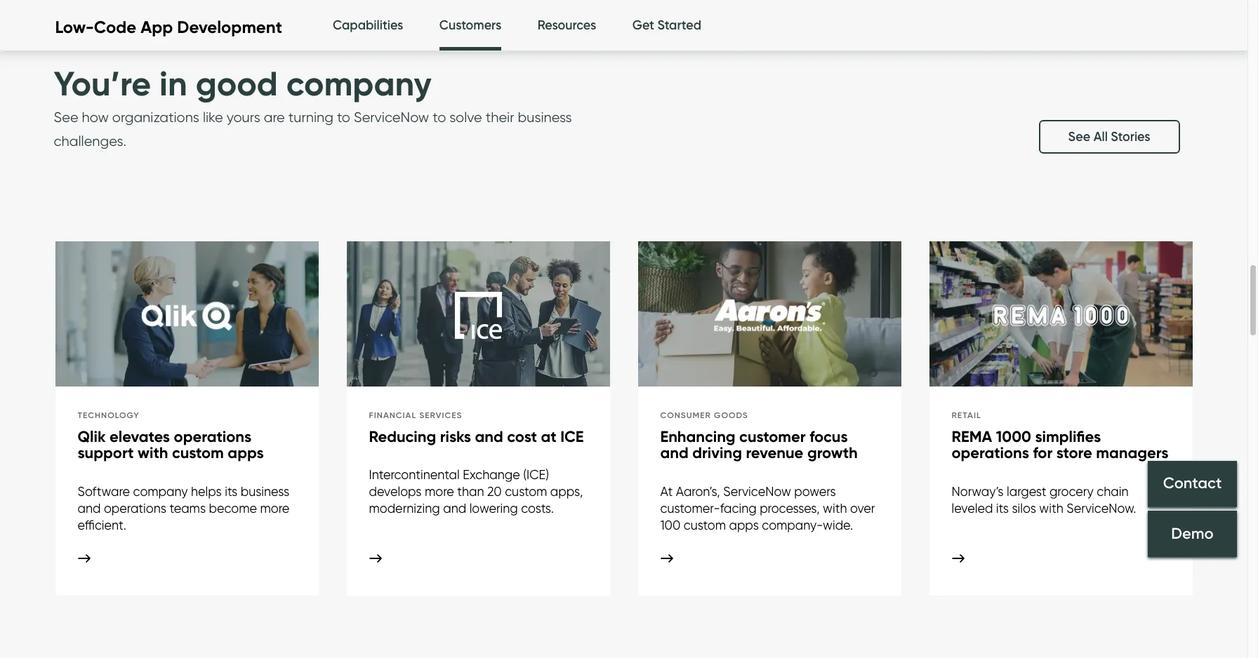 Task type: describe. For each thing, give the bounding box(es) containing it.
company-
[[762, 518, 823, 533]]

norway's largest grocery chain leveled its silos with servicenow.
[[952, 484, 1136, 516]]

you're in good company see how organizations like yours are turning to servicenow to solve their business challenges.
[[54, 62, 572, 150]]

custom inside the qlik elevates operations support with custom apps
[[172, 444, 224, 463]]

100
[[660, 518, 681, 533]]

resources
[[538, 18, 596, 33]]

container image for reducing risks and cost at ice
[[369, 554, 382, 563]]

development​
[[177, 17, 282, 37]]

see all stories
[[1068, 129, 1150, 145]]

2 to from the left
[[433, 109, 446, 126]]

apps inside the qlik elevates operations support with custom apps
[[228, 444, 264, 463]]

store
[[1056, 444, 1092, 463]]

good
[[196, 62, 278, 104]]

largest
[[1007, 484, 1046, 499]]

app
[[141, 17, 173, 37]]

qlik
[[78, 427, 106, 446]]

servicenow.
[[1067, 501, 1136, 516]]

processes,
[[760, 501, 820, 516]]

apps inside at aaron's, servicenow powers customer-facing processes, with over 100 custom apps company-wide.
[[729, 518, 759, 533]]

reducing risks and cost at ice
[[369, 427, 584, 446]]

with for operations
[[1039, 501, 1063, 516]]

ice
[[560, 427, 584, 446]]

exchange
[[463, 468, 520, 483]]

elevates
[[109, 427, 170, 446]]

qlik elevates operations support with custom apps
[[78, 427, 264, 463]]

solve
[[450, 109, 482, 126]]

capabilities
[[333, 18, 403, 33]]

see inside you're in good company see how organizations like yours are turning to servicenow to solve their business challenges.
[[54, 109, 78, 126]]

low-code app development​
[[55, 17, 282, 37]]

efficient.
[[78, 518, 126, 533]]

business inside you're in good company see how organizations like yours are turning to servicenow to solve their business challenges.
[[518, 109, 572, 126]]

operations inside 'rema 1000 simplifies operations for store managers'
[[952, 444, 1029, 463]]

modernizing
[[369, 501, 440, 516]]

and inside the software company helps its business and operations teams become more efficient.
[[78, 501, 101, 516]]

get started link
[[632, 0, 701, 51]]

leveled
[[952, 501, 993, 516]]

resources link
[[538, 0, 596, 51]]

business inside the software company helps its business and operations teams become more efficient.
[[241, 484, 289, 499]]

at
[[541, 427, 557, 446]]

chain
[[1097, 484, 1129, 499]]

operations inside the qlik elevates operations support with custom apps
[[174, 427, 251, 446]]

rema
[[952, 427, 992, 446]]

intercontinental exchange (ice) develops more than 20 custom apps, modernizing and lowering costs.
[[369, 468, 583, 516]]

risks
[[440, 427, 471, 446]]

turning
[[288, 109, 333, 126]]

how
[[82, 109, 109, 126]]

simplifies
[[1035, 427, 1101, 446]]

and left the cost
[[475, 427, 503, 446]]

support
[[78, 444, 134, 463]]

growth
[[807, 444, 858, 463]]

ice reduced it service delivery risk & lowered costs image
[[346, 241, 610, 390]]

software company helps its business and operations teams become more efficient.
[[78, 484, 290, 533]]

apps,
[[550, 485, 583, 499]]

at
[[660, 484, 673, 499]]

container image for rema 1000 simplifies operations for store managers
[[952, 554, 964, 563]]

see all stories link
[[1039, 120, 1180, 154]]

company inside you're in good company see how organizations like yours are turning to servicenow to solve their business challenges.
[[286, 62, 432, 104]]

rema 1000 simplifies operations for store managers
[[952, 427, 1169, 463]]

more inside the software company helps its business and operations teams become more efficient.
[[260, 501, 290, 516]]

silos
[[1012, 501, 1036, 516]]

customers
[[439, 18, 501, 33]]

aaron's,
[[676, 484, 720, 499]]

grocery chain simplifies its operations image
[[929, 241, 1192, 390]]

teams
[[170, 501, 206, 516]]



Task type: locate. For each thing, give the bounding box(es) containing it.
apps down facing
[[729, 518, 759, 533]]

their
[[486, 109, 514, 126]]

costs.
[[521, 501, 554, 516]]

0 horizontal spatial operations
[[104, 501, 166, 516]]

see
[[54, 109, 78, 126], [1068, 129, 1090, 145]]

2 container image from the left
[[952, 554, 964, 563]]

its inside norway's largest grocery chain leveled its silos with servicenow.
[[996, 501, 1009, 516]]

demo link
[[1148, 511, 1237, 557]]

1 horizontal spatial operations
[[174, 427, 251, 446]]

1 horizontal spatial with
[[823, 501, 847, 516]]

0 vertical spatial servicenow
[[354, 109, 429, 126]]

0 vertical spatial business
[[518, 109, 572, 126]]

container image down modernizing
[[369, 554, 382, 563]]

driving
[[692, 444, 742, 463]]

0 horizontal spatial to
[[337, 109, 350, 126]]

1 horizontal spatial container image
[[660, 554, 673, 563]]

container image
[[78, 554, 90, 563], [952, 554, 964, 563]]

and down than
[[443, 501, 466, 516]]

0 horizontal spatial container image
[[78, 554, 90, 563]]

2 horizontal spatial custom
[[684, 518, 726, 533]]

like
[[203, 109, 223, 126]]

1 to from the left
[[337, 109, 350, 126]]

get
[[632, 18, 654, 33]]

with inside at aaron's, servicenow powers customer-facing processes, with over 100 custom apps company-wide.
[[823, 501, 847, 516]]

are
[[264, 109, 285, 126]]

more
[[425, 485, 454, 499], [260, 501, 290, 516]]

1 horizontal spatial container image
[[952, 554, 964, 563]]

at aaron's, servicenow powers customer-facing processes, with over 100 custom apps company-wide.
[[660, 484, 875, 533]]

company inside the software company helps its business and operations teams become more efficient.
[[133, 484, 188, 499]]

0 horizontal spatial with
[[138, 444, 168, 463]]

software
[[78, 484, 130, 499]]

custom up helps on the left bottom of the page
[[172, 444, 224, 463]]

custom inside at aaron's, servicenow powers customer-facing processes, with over 100 custom apps company-wide.
[[684, 518, 726, 533]]

enhancing customer focus and driving revenue growth
[[660, 427, 858, 463]]

with inside the qlik elevates operations support with custom apps
[[138, 444, 168, 463]]

container image
[[369, 554, 382, 563], [660, 554, 673, 563]]

demo
[[1171, 524, 1214, 543]]

to left solve at the left top
[[433, 109, 446, 126]]

container image for qlik elevates operations support with custom apps
[[78, 554, 90, 563]]

0 vertical spatial company
[[286, 62, 432, 104]]

reducing
[[369, 427, 436, 446]]

over
[[850, 501, 875, 516]]

develops
[[369, 485, 422, 499]]

servicenow inside you're in good company see how organizations like yours are turning to servicenow to solve their business challenges.
[[354, 109, 429, 126]]

0 vertical spatial more
[[425, 485, 454, 499]]

contact link
[[1148, 461, 1237, 507]]

lowering
[[469, 501, 518, 516]]

custom inside intercontinental exchange (ice) develops more than 20 custom apps, modernizing and lowering costs.
[[505, 485, 547, 499]]

contact
[[1163, 474, 1222, 493]]

revenue
[[746, 444, 803, 463]]

1 horizontal spatial business
[[518, 109, 572, 126]]

challenges.
[[54, 133, 126, 150]]

see left all
[[1068, 129, 1090, 145]]

its inside the software company helps its business and operations teams become more efficient.
[[225, 484, 238, 499]]

1 vertical spatial business
[[241, 484, 289, 499]]

and up efficient.
[[78, 501, 101, 516]]

0 horizontal spatial more
[[260, 501, 290, 516]]

1 vertical spatial more
[[260, 501, 290, 516]]

custom
[[172, 444, 224, 463], [505, 485, 547, 499], [684, 518, 726, 533]]

0 horizontal spatial see
[[54, 109, 78, 126]]

operations up the norway's
[[952, 444, 1029, 463]]

focus
[[810, 427, 848, 446]]

customer-
[[660, 501, 720, 516]]

1 vertical spatial see
[[1068, 129, 1090, 145]]

1 horizontal spatial servicenow
[[723, 484, 791, 499]]

1 vertical spatial apps
[[729, 518, 759, 533]]

2 vertical spatial custom
[[684, 518, 726, 533]]

customer
[[739, 427, 806, 446]]

20
[[487, 485, 502, 499]]

operations up helps on the left bottom of the page
[[174, 427, 251, 446]]

2 horizontal spatial with
[[1039, 501, 1063, 516]]

its up become
[[225, 484, 238, 499]]

1 container image from the left
[[78, 554, 90, 563]]

its left 'silos' at the bottom right
[[996, 501, 1009, 516]]

get started
[[632, 18, 701, 33]]

1 horizontal spatial its
[[996, 501, 1009, 516]]

customers link
[[439, 0, 501, 55]]

grocery
[[1050, 484, 1094, 499]]

capabilities link
[[333, 0, 403, 51]]

servicenow inside at aaron's, servicenow powers customer-facing processes, with over 100 custom apps company-wide.
[[723, 484, 791, 499]]

helps
[[191, 484, 222, 499]]

all
[[1094, 129, 1108, 145]]

container image down efficient.
[[78, 554, 90, 563]]

to
[[337, 109, 350, 126], [433, 109, 446, 126]]

business right their
[[518, 109, 572, 126]]

container image down the leveled
[[952, 554, 964, 563]]

with
[[138, 444, 168, 463], [823, 501, 847, 516], [1039, 501, 1063, 516]]

with inside norway's largest grocery chain leveled its silos with servicenow.
[[1039, 501, 1063, 516]]

0 vertical spatial custom
[[172, 444, 224, 463]]

intercontinental
[[369, 468, 460, 483]]

more right become
[[260, 501, 290, 516]]

facing
[[720, 501, 757, 516]]

apps up become
[[228, 444, 264, 463]]

container image for enhancing customer focus and driving revenue growth
[[660, 554, 673, 563]]

1000
[[996, 427, 1031, 446]]

business up become
[[241, 484, 289, 499]]

0 vertical spatial apps
[[228, 444, 264, 463]]

yours
[[227, 109, 260, 126]]

enhancing
[[660, 427, 736, 446]]

1 horizontal spatial see
[[1068, 129, 1090, 145]]

container image down 100
[[660, 554, 673, 563]]

and inside intercontinental exchange (ice) develops more than 20 custom apps, modernizing and lowering costs.
[[443, 501, 466, 516]]

1 container image from the left
[[369, 554, 382, 563]]

custom down customer-
[[684, 518, 726, 533]]

more down intercontinental
[[425, 485, 454, 499]]

in
[[159, 62, 187, 104]]

than
[[457, 485, 484, 499]]

code
[[94, 17, 136, 37]]

0 vertical spatial see
[[54, 109, 78, 126]]

2 container image from the left
[[660, 554, 673, 563]]

1 horizontal spatial to
[[433, 109, 446, 126]]

become
[[209, 501, 257, 516]]

(ice)
[[523, 468, 549, 483]]

1 vertical spatial custom
[[505, 485, 547, 499]]

with for and
[[823, 501, 847, 516]]

more inside intercontinental exchange (ice) develops more than 20 custom apps, modernizing and lowering costs.
[[425, 485, 454, 499]]

and inside the enhancing customer focus and driving revenue growth
[[660, 444, 689, 463]]

with right the support
[[138, 444, 168, 463]]

0 horizontal spatial company
[[133, 484, 188, 499]]

with custom apps, qlik unifies the support experience image
[[55, 241, 318, 390]]

and up at
[[660, 444, 689, 463]]

norway's
[[952, 484, 1004, 499]]

started
[[657, 18, 701, 33]]

1 horizontal spatial company
[[286, 62, 432, 104]]

managers
[[1096, 444, 1169, 463]]

operations
[[174, 427, 251, 446], [952, 444, 1029, 463], [104, 501, 166, 516]]

company up teams on the left of page
[[133, 484, 188, 499]]

custom down (ice)
[[505, 485, 547, 499]]

0 horizontal spatial its
[[225, 484, 238, 499]]

0 horizontal spatial business
[[241, 484, 289, 499]]

1 horizontal spatial apps
[[729, 518, 759, 533]]

operations inside the software company helps its business and operations teams become more efficient.
[[104, 501, 166, 516]]

1 vertical spatial its
[[996, 501, 1009, 516]]

organizations
[[112, 109, 199, 126]]

cost
[[507, 427, 537, 446]]

0 horizontal spatial container image
[[369, 554, 382, 563]]

wide.
[[823, 518, 853, 533]]

1 vertical spatial servicenow
[[723, 484, 791, 499]]

to right turning
[[337, 109, 350, 126]]

with up wide.
[[823, 501, 847, 516]]

operations down software
[[104, 501, 166, 516]]

with down grocery
[[1039, 501, 1063, 516]]

powers
[[794, 484, 836, 499]]

see left how
[[54, 109, 78, 126]]

0 horizontal spatial custom
[[172, 444, 224, 463]]

0 horizontal spatial apps
[[228, 444, 264, 463]]

you're
[[54, 62, 151, 104]]

2 horizontal spatial operations
[[952, 444, 1029, 463]]

1 vertical spatial company
[[133, 484, 188, 499]]

low-
[[55, 17, 94, 37]]

apps
[[228, 444, 264, 463], [729, 518, 759, 533]]

its
[[225, 484, 238, 499], [996, 501, 1009, 516]]

company down capabilities "link"
[[286, 62, 432, 104]]

0 horizontal spatial servicenow
[[354, 109, 429, 126]]

1 horizontal spatial more
[[425, 485, 454, 499]]

at aaron's, custom apps fuel revenue growth image
[[638, 241, 901, 390]]

for
[[1033, 444, 1053, 463]]

1 horizontal spatial custom
[[505, 485, 547, 499]]

stories
[[1111, 129, 1150, 145]]

0 vertical spatial its
[[225, 484, 238, 499]]



Task type: vqa. For each thing, say whether or not it's contained in the screenshot.
'business'
yes



